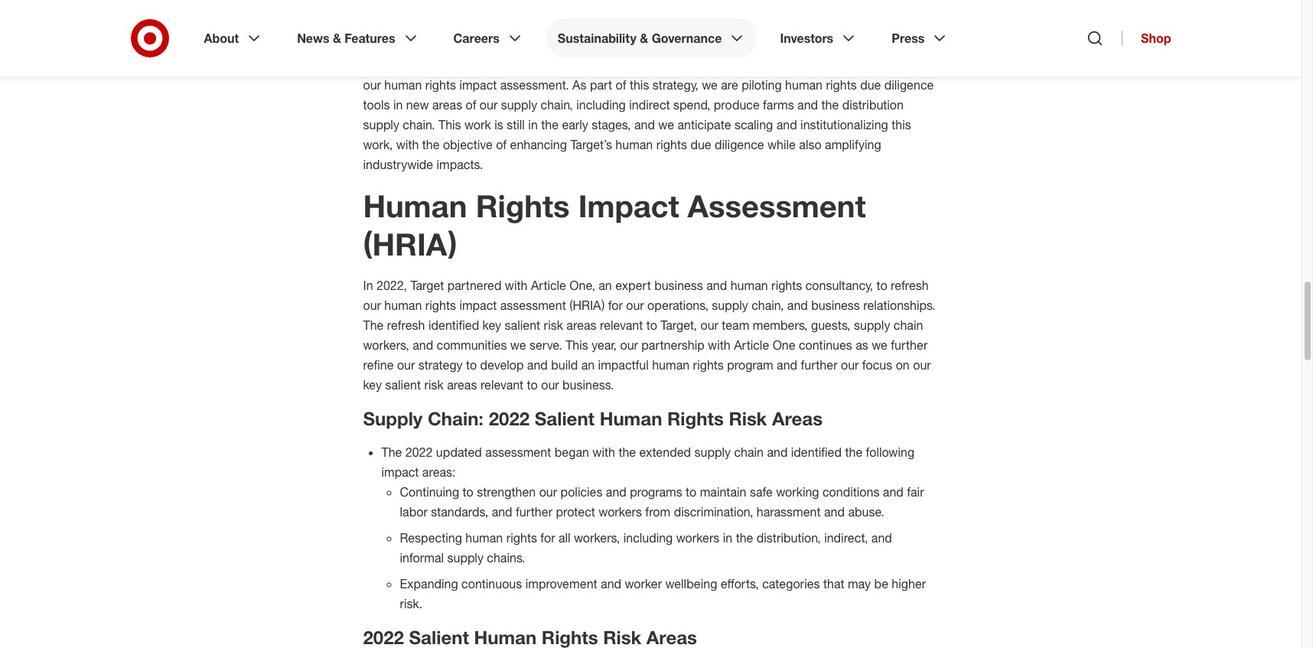 Task type: vqa. For each thing, say whether or not it's contained in the screenshot.
areas to the top
yes



Task type: locate. For each thing, give the bounding box(es) containing it.
key down "refine"
[[363, 377, 382, 393]]

sustainability
[[558, 31, 637, 46], [632, 37, 705, 53]]

impact up 'continuing'
[[381, 464, 419, 480]]

in down sustainability & governance
[[622, 57, 632, 73]]

also
[[799, 137, 822, 152]]

refresh up relationships.
[[891, 278, 929, 293]]

governance
[[652, 31, 722, 46]]

1 vertical spatial business
[[811, 298, 860, 313]]

stages,
[[592, 117, 631, 132]]

0 horizontal spatial risk
[[424, 377, 444, 393]]

0 horizontal spatial (hria)
[[363, 226, 457, 262]]

salient
[[724, 57, 760, 73], [505, 318, 540, 333], [385, 377, 421, 393]]

2 vertical spatial chain
[[734, 445, 764, 460]]

and right policies at bottom
[[606, 484, 627, 500]]

2 vertical spatial salient
[[385, 377, 421, 393]]

our up the impactful
[[620, 337, 638, 353]]

for inside in 2022, target partnered with article one, an expert business and human rights consultancy, to refresh our human rights impact assessment (hria) for our operations, supply chain, and business relationships. the refresh identified key salient risk areas relevant to target, our team members, guests, supply chain workers, and communities we serve. this year, our partnership with article one continues as we further refine our strategy to develop and build an impactful human rights program and further our focus on our key salient risk areas relevant to our business.
[[608, 298, 623, 313]]

1 vertical spatial assessment
[[485, 445, 551, 460]]

and left worker
[[601, 576, 621, 592]]

further inside continuing to strengthen our policies and programs to maintain safe working conditions and fair labor standards, and further protect workers from discrimination, harassment and abuse.
[[516, 504, 553, 520]]

2 horizontal spatial chain
[[894, 318, 923, 333]]

2022 up the areas:
[[405, 445, 433, 460]]

refine
[[363, 357, 394, 373]]

anticipate
[[678, 117, 731, 132]]

0 horizontal spatial due
[[438, 57, 459, 73]]

areas up year,
[[567, 318, 597, 333]]

human
[[363, 57, 401, 73], [763, 57, 801, 73], [384, 77, 422, 93], [785, 77, 823, 93], [616, 137, 653, 152], [731, 278, 768, 293], [384, 298, 422, 313], [652, 357, 690, 373], [466, 530, 503, 546]]

this
[[438, 117, 461, 132], [566, 337, 588, 353]]

news & features
[[297, 31, 395, 46]]

focus
[[862, 357, 892, 373]]

identified
[[867, 57, 918, 73], [429, 318, 479, 333], [791, 445, 842, 460]]

team
[[722, 318, 749, 333]]

our up is
[[480, 97, 498, 112]]

expert
[[615, 278, 651, 293]]

this inside in 2022, we created a responsible sourcing and sustainability human rights strategy to strengthen human rights due diligence in our supply chain in response to the salient human rights risks identified in our human rights impact assessment. as part of this strategy, we are piloting human rights due diligence tools in new areas of our supply chain, including indirect spend, produce farms and the distribution supply chain. this work is still in the early stages, and we anticipate scaling and institutionalizing this work, with the objective of enhancing target's human rights due diligence while also amplifying industrywide impacts.
[[438, 117, 461, 132]]

refresh
[[891, 278, 929, 293], [387, 318, 425, 333]]

0 vertical spatial this
[[438, 117, 461, 132]]

this up objective
[[438, 117, 461, 132]]

1 vertical spatial risk
[[424, 377, 444, 393]]

supply
[[549, 57, 586, 73], [501, 97, 537, 112], [363, 117, 399, 132], [712, 298, 748, 313], [854, 318, 890, 333], [695, 445, 731, 460], [447, 550, 484, 565]]

careers link
[[443, 18, 535, 58]]

1 horizontal spatial for
[[608, 298, 623, 313]]

of up the work
[[466, 97, 476, 112]]

(hria) down one,
[[569, 298, 605, 313]]

1 vertical spatial identified
[[429, 318, 479, 333]]

supply up as
[[854, 318, 890, 333]]

further down continues
[[801, 357, 838, 373]]

strengthen
[[853, 37, 912, 53], [477, 484, 536, 500]]

0 horizontal spatial workers
[[599, 504, 642, 520]]

programs
[[630, 484, 682, 500]]

0 vertical spatial impact
[[459, 77, 497, 93]]

human down partnership
[[652, 357, 690, 373]]

0 vertical spatial human
[[709, 37, 748, 53]]

1 horizontal spatial strengthen
[[853, 37, 912, 53]]

all
[[559, 530, 571, 546]]

and down abuse.
[[872, 530, 892, 546]]

2 horizontal spatial salient
[[724, 57, 760, 73]]

(hria)
[[363, 226, 457, 262], [569, 298, 605, 313]]

1 horizontal spatial chain,
[[752, 298, 784, 313]]

0 vertical spatial workers
[[599, 504, 642, 520]]

2 vertical spatial identified
[[791, 445, 842, 460]]

1 vertical spatial due
[[860, 77, 881, 93]]

0 horizontal spatial workers,
[[363, 337, 409, 353]]

1 horizontal spatial workers,
[[574, 530, 620, 546]]

rights down enhancing
[[476, 187, 570, 224]]

strengthen inside in 2022, we created a responsible sourcing and sustainability human rights strategy to strengthen human rights due diligence in our supply chain in response to the salient human rights risks identified in our human rights impact assessment. as part of this strategy, we are piloting human rights due diligence tools in new areas of our supply chain, including indirect spend, produce farms and the distribution supply chain. this work is still in the early stages, and we anticipate scaling and institutionalizing this work, with the objective of enhancing target's human rights due diligence while also amplifying industrywide impacts.
[[853, 37, 912, 53]]

human up new
[[384, 77, 422, 93]]

1 in from the top
[[363, 37, 373, 53]]

rights inside human rights impact assessment (hria)
[[476, 187, 570, 224]]

human inside in 2022, we created a responsible sourcing and sustainability human rights strategy to strengthen human rights due diligence in our supply chain in response to the salient human rights risks identified in our human rights impact assessment. as part of this strategy, we are piloting human rights due diligence tools in new areas of our supply chain, including indirect spend, produce farms and the distribution supply chain. this work is still in the early stages, and we anticipate scaling and institutionalizing this work, with the objective of enhancing target's human rights due diligence while also amplifying industrywide impacts.
[[709, 37, 748, 53]]

0 vertical spatial 2022,
[[377, 37, 407, 53]]

1 vertical spatial 2022
[[405, 445, 433, 460]]

0 horizontal spatial diligence
[[462, 57, 512, 73]]

0 vertical spatial areas
[[432, 97, 462, 112]]

risk down "strategy"
[[424, 377, 444, 393]]

0 horizontal spatial salient
[[385, 377, 421, 393]]

that
[[823, 576, 844, 592]]

salient up are in the right of the page
[[724, 57, 760, 73]]

0 vertical spatial salient
[[724, 57, 760, 73]]

2 horizontal spatial identified
[[867, 57, 918, 73]]

human down stages,
[[616, 137, 653, 152]]

our left policies at bottom
[[539, 484, 557, 500]]

industrywide
[[363, 157, 433, 172]]

our
[[528, 57, 546, 73], [363, 77, 381, 93], [480, 97, 498, 112], [363, 298, 381, 313], [626, 298, 644, 313], [701, 318, 718, 333], [620, 337, 638, 353], [397, 357, 415, 373], [841, 357, 859, 373], [913, 357, 931, 373], [541, 377, 559, 393], [539, 484, 557, 500]]

rights up chains.
[[506, 530, 537, 546]]

2 horizontal spatial rights
[[751, 37, 786, 53]]

of right 'part'
[[616, 77, 626, 93]]

0 vertical spatial article
[[531, 278, 566, 293]]

0 vertical spatial the
[[363, 318, 384, 333]]

0 vertical spatial risk
[[544, 318, 563, 333]]

1 horizontal spatial &
[[640, 31, 648, 46]]

0 vertical spatial for
[[608, 298, 623, 313]]

chain inside in 2022, target partnered with article one, an expert business and human rights consultancy, to refresh our human rights impact assessment (hria) for our operations, supply chain, and business relationships. the refresh identified key salient risk areas relevant to target, our team members, guests, supply chain workers, and communities we serve. this year, our partnership with article one continues as we further refine our strategy to develop and build an impactful human rights program and further our focus on our key salient risk areas relevant to our business.
[[894, 318, 923, 333]]

human up farms
[[785, 77, 823, 93]]

1 horizontal spatial (hria)
[[569, 298, 605, 313]]

and down "one"
[[777, 357, 797, 373]]

impacts.
[[437, 157, 483, 172]]

workers, up "refine"
[[363, 337, 409, 353]]

including
[[576, 97, 626, 112], [623, 530, 673, 546]]

salient down "refine"
[[385, 377, 421, 393]]

human up chains.
[[466, 530, 503, 546]]

business
[[654, 278, 703, 293], [811, 298, 860, 313]]

due up distribution
[[860, 77, 881, 93]]

2 vertical spatial further
[[516, 504, 553, 520]]

human inside human rights impact assessment (hria)
[[363, 187, 467, 224]]

about link
[[193, 18, 274, 58]]

institutionalizing
[[801, 117, 888, 132]]

2 in from the top
[[363, 278, 373, 293]]

and inside respecting human rights for all workers, including workers in the distribution, indirect, and informal supply chains.
[[872, 530, 892, 546]]

2022,
[[377, 37, 407, 53], [377, 278, 407, 293]]

conditions
[[823, 484, 880, 500]]

to up discrimination,
[[686, 484, 697, 500]]

we up the develop
[[510, 337, 526, 353]]

due down anticipate
[[691, 137, 711, 152]]

0 horizontal spatial human
[[363, 187, 467, 224]]

in left new
[[393, 97, 403, 112]]

0 horizontal spatial 2022
[[405, 445, 433, 460]]

1 2022, from the top
[[377, 37, 407, 53]]

0 vertical spatial rights
[[751, 37, 786, 53]]

1 vertical spatial workers,
[[574, 530, 620, 546]]

0 horizontal spatial relevant
[[481, 377, 524, 393]]

workers down discrimination,
[[676, 530, 720, 546]]

in left target at the left of page
[[363, 278, 373, 293]]

2 horizontal spatial due
[[860, 77, 881, 93]]

0 horizontal spatial &
[[333, 31, 341, 46]]

impact down partnered
[[459, 298, 497, 313]]

one,
[[570, 278, 595, 293]]

about
[[204, 31, 239, 46]]

new
[[406, 97, 429, 112]]

and inside the 2022 updated assessment began with the extended supply chain and identified the following impact areas:
[[767, 445, 788, 460]]

1 vertical spatial strengthen
[[477, 484, 536, 500]]

further up on
[[891, 337, 928, 353]]

0 horizontal spatial rights
[[476, 187, 570, 224]]

in for in 2022, target partnered with article one, an expert business and human rights consultancy, to refresh our human rights impact assessment (hria) for our operations, supply chain, and business relationships. the refresh identified key salient risk areas relevant to target, our team members, guests, supply chain workers, and communities we serve. this year, our partnership with article one continues as we further refine our strategy to develop and build an impactful human rights program and further our focus on our key salient risk areas relevant to our business.
[[363, 278, 373, 293]]

relationships.
[[863, 298, 936, 313]]

we right as
[[872, 337, 888, 353]]

diligence up distribution
[[884, 77, 934, 93]]

risk
[[544, 318, 563, 333], [424, 377, 444, 393]]

our right "refine"
[[397, 357, 415, 373]]

early
[[562, 117, 588, 132]]

0 horizontal spatial of
[[466, 97, 476, 112]]

an
[[599, 278, 612, 293], [581, 357, 595, 373]]

1 vertical spatial article
[[734, 337, 769, 353]]

0 vertical spatial an
[[599, 278, 612, 293]]

1 vertical spatial further
[[801, 357, 838, 373]]

rights down risks
[[826, 77, 857, 93]]

2022, left target at the left of page
[[377, 278, 407, 293]]

risk up serve.
[[544, 318, 563, 333]]

0 vertical spatial diligence
[[462, 57, 512, 73]]

2 vertical spatial diligence
[[715, 137, 764, 152]]

2 & from the left
[[640, 31, 648, 46]]

2 2022, from the top
[[377, 278, 407, 293]]

1 horizontal spatial key
[[483, 318, 501, 333]]

an right one,
[[599, 278, 612, 293]]

1 vertical spatial of
[[466, 97, 476, 112]]

scaling
[[735, 117, 773, 132]]

the inside the 2022 updated assessment began with the extended supply chain and identified the following impact areas:
[[381, 445, 402, 460]]

target
[[411, 278, 444, 293]]

2 vertical spatial rights
[[667, 407, 724, 430]]

indirect
[[629, 97, 670, 112]]

0 horizontal spatial this
[[438, 117, 461, 132]]

areas inside in 2022, we created a responsible sourcing and sustainability human rights strategy to strengthen human rights due diligence in our supply chain in response to the salient human rights risks identified in our human rights impact assessment. as part of this strategy, we are piloting human rights due diligence tools in new areas of our supply chain, including indirect spend, produce farms and the distribution supply chain. this work is still in the early stages, and we anticipate scaling and institutionalizing this work, with the objective of enhancing target's human rights due diligence while also amplifying industrywide impacts.
[[432, 97, 462, 112]]

2022, inside in 2022, target partnered with article one, an expert business and human rights consultancy, to refresh our human rights impact assessment (hria) for our operations, supply chain, and business relationships. the refresh identified key salient risk areas relevant to target, our team members, guests, supply chain workers, and communities we serve. this year, our partnership with article one continues as we further refine our strategy to develop and build an impactful human rights program and further our focus on our key salient risk areas relevant to our business.
[[377, 278, 407, 293]]

1 vertical spatial diligence
[[884, 77, 934, 93]]

following
[[866, 445, 915, 460]]

human
[[709, 37, 748, 53], [363, 187, 467, 224], [600, 407, 662, 430]]

with inside the 2022 updated assessment began with the extended supply chain and identified the following impact areas:
[[593, 445, 615, 460]]

build
[[551, 357, 578, 373]]

respecting
[[400, 530, 462, 546]]

with right began
[[593, 445, 615, 460]]

1 horizontal spatial workers
[[676, 530, 720, 546]]

human down industrywide
[[363, 187, 467, 224]]

article
[[531, 278, 566, 293], [734, 337, 769, 353]]

0 vertical spatial refresh
[[891, 278, 929, 293]]

1 horizontal spatial chain
[[734, 445, 764, 460]]

0 vertical spatial assessment
[[500, 298, 566, 313]]

2022 inside the 2022 updated assessment began with the extended supply chain and identified the following impact areas:
[[405, 445, 433, 460]]

including down 'part'
[[576, 97, 626, 112]]

0 horizontal spatial this
[[630, 77, 649, 93]]

2022 right chain:
[[489, 407, 530, 430]]

1 & from the left
[[333, 31, 341, 46]]

chain, up early
[[541, 97, 573, 112]]

program
[[727, 357, 773, 373]]

and up operations,
[[707, 278, 727, 293]]

our up assessment.
[[528, 57, 546, 73]]

features
[[345, 31, 395, 46]]

2022, inside in 2022, we created a responsible sourcing and sustainability human rights strategy to strengthen human rights due diligence in our supply chain in response to the salient human rights risks identified in our human rights impact assessment. as part of this strategy, we are piloting human rights due diligence tools in new areas of our supply chain, including indirect spend, produce farms and the distribution supply chain. this work is still in the early stages, and we anticipate scaling and institutionalizing this work, with the objective of enhancing target's human rights due diligence while also amplifying industrywide impacts.
[[377, 37, 407, 53]]

in
[[363, 37, 373, 53], [363, 278, 373, 293]]

2 vertical spatial human
[[600, 407, 662, 430]]

further
[[891, 337, 928, 353], [801, 357, 838, 373], [516, 504, 553, 520]]

the inside respecting human rights for all workers, including workers in the distribution, indirect, and informal supply chains.
[[736, 530, 753, 546]]

human up team
[[731, 278, 768, 293]]

salient up serve.
[[505, 318, 540, 333]]

relevant up year,
[[600, 318, 643, 333]]

2022
[[489, 407, 530, 430], [405, 445, 433, 460]]

objective
[[443, 137, 493, 152]]

article left one,
[[531, 278, 566, 293]]

1 vertical spatial (hria)
[[569, 298, 605, 313]]

supply up continuous
[[447, 550, 484, 565]]

1 horizontal spatial an
[[599, 278, 612, 293]]

refresh down target at the left of page
[[387, 318, 425, 333]]

key up 'communities'
[[483, 318, 501, 333]]

due
[[438, 57, 459, 73], [860, 77, 881, 93], [691, 137, 711, 152]]

human rights impact assessment (hria)
[[363, 187, 866, 262]]

identified up 'communities'
[[429, 318, 479, 333]]

assessment.
[[500, 77, 569, 93]]

rights inside in 2022, we created a responsible sourcing and sustainability human rights strategy to strengthen human rights due diligence in our supply chain in response to the salient human rights risks identified in our human rights impact assessment. as part of this strategy, we are piloting human rights due diligence tools in new areas of our supply chain, including indirect spend, produce farms and the distribution supply chain. this work is still in the early stages, and we anticipate scaling and institutionalizing this work, with the objective of enhancing target's human rights due diligence while also amplifying industrywide impacts.
[[751, 37, 786, 53]]

1 vertical spatial key
[[363, 377, 382, 393]]

identified down press
[[867, 57, 918, 73]]

for
[[608, 298, 623, 313], [541, 530, 555, 546]]

1 horizontal spatial relevant
[[600, 318, 643, 333]]

0 horizontal spatial refresh
[[387, 318, 425, 333]]

supply up team
[[712, 298, 748, 313]]

1 horizontal spatial further
[[801, 357, 838, 373]]

identified inside in 2022, we created a responsible sourcing and sustainability human rights strategy to strengthen human rights due diligence in our supply chain in response to the salient human rights risks identified in our human rights impact assessment. as part of this strategy, we are piloting human rights due diligence tools in new areas of our supply chain, including indirect spend, produce farms and the distribution supply chain. this work is still in the early stages, and we anticipate scaling and institutionalizing this work, with the objective of enhancing target's human rights due diligence while also amplifying industrywide impacts.
[[867, 57, 918, 73]]

assessment
[[500, 298, 566, 313], [485, 445, 551, 460]]

the up enhancing
[[541, 117, 559, 132]]

0 horizontal spatial article
[[531, 278, 566, 293]]

relevant down the develop
[[481, 377, 524, 393]]

chain.
[[403, 117, 435, 132]]

2 vertical spatial impact
[[381, 464, 419, 480]]

and up "strategy"
[[413, 337, 433, 353]]

working
[[776, 484, 819, 500]]

in inside in 2022, we created a responsible sourcing and sustainability human rights strategy to strengthen human rights due diligence in our supply chain in response to the salient human rights risks identified in our human rights impact assessment. as part of this strategy, we are piloting human rights due diligence tools in new areas of our supply chain, including indirect spend, produce farms and the distribution supply chain. this work is still in the early stages, and we anticipate scaling and institutionalizing this work, with the objective of enhancing target's human rights due diligence while also amplifying industrywide impacts.
[[363, 37, 373, 53]]

1 horizontal spatial this
[[892, 117, 911, 132]]

2 horizontal spatial human
[[709, 37, 748, 53]]

be
[[874, 576, 888, 592]]

continuous
[[462, 576, 522, 592]]

0 vertical spatial including
[[576, 97, 626, 112]]

1 vertical spatial workers
[[676, 530, 720, 546]]

workers left "from"
[[599, 504, 642, 520]]

1 vertical spatial human
[[363, 187, 467, 224]]

workers, right all
[[574, 530, 620, 546]]

chain inside the 2022 updated assessment began with the extended supply chain and identified the following impact areas:
[[734, 445, 764, 460]]

supply up the as
[[549, 57, 586, 73]]

indirect,
[[824, 530, 868, 546]]

impact down a
[[459, 77, 497, 93]]

and down areas
[[767, 445, 788, 460]]

on
[[896, 357, 910, 373]]

1 vertical spatial rights
[[476, 187, 570, 224]]

impact
[[459, 77, 497, 93], [459, 298, 497, 313], [381, 464, 419, 480]]

0 horizontal spatial strengthen
[[477, 484, 536, 500]]

2 vertical spatial of
[[496, 137, 507, 152]]

to up standards,
[[463, 484, 474, 500]]

1 vertical spatial chain
[[894, 318, 923, 333]]

workers inside respecting human rights for all workers, including workers in the distribution, indirect, and informal supply chains.
[[676, 530, 720, 546]]

amplifying
[[825, 137, 881, 152]]

0 vertical spatial this
[[630, 77, 649, 93]]

0 vertical spatial in
[[363, 37, 373, 53]]

human up are in the right of the page
[[709, 37, 748, 53]]

operations,
[[648, 298, 709, 313]]

the inside in 2022, target partnered with article one, an expert business and human rights consultancy, to refresh our human rights impact assessment (hria) for our operations, supply chain, and business relationships. the refresh identified key salient risk areas relevant to target, our team members, guests, supply chain workers, and communities we serve. this year, our partnership with article one continues as we further refine our strategy to develop and build an impactful human rights program and further our focus on our key salient risk areas relevant to our business.
[[363, 318, 384, 333]]

for down "expert"
[[608, 298, 623, 313]]

chains.
[[487, 550, 525, 565]]

are
[[721, 77, 738, 93]]

continues
[[799, 337, 852, 353]]

we
[[411, 37, 426, 53], [702, 77, 718, 93], [658, 117, 674, 132], [510, 337, 526, 353], [872, 337, 888, 353]]

0 vertical spatial (hria)
[[363, 226, 457, 262]]

with up industrywide
[[396, 137, 419, 152]]

rights down strategy
[[804, 57, 835, 73]]

in right news at the left of the page
[[363, 37, 373, 53]]

areas down "strategy"
[[447, 377, 477, 393]]

chain down risk
[[734, 445, 764, 460]]

business up operations,
[[654, 278, 703, 293]]

partnership
[[642, 337, 705, 353]]

0 vertical spatial further
[[891, 337, 928, 353]]

1 horizontal spatial this
[[566, 337, 588, 353]]

while
[[768, 137, 796, 152]]

sustainability up 'part'
[[558, 31, 637, 46]]

respecting human rights for all workers, including workers in the distribution, indirect, and informal supply chains.
[[400, 530, 892, 565]]

in right still
[[528, 117, 538, 132]]

1 horizontal spatial 2022
[[489, 407, 530, 430]]

2 horizontal spatial diligence
[[884, 77, 934, 93]]

responsible
[[485, 37, 553, 53]]

1 vertical spatial in
[[363, 278, 373, 293]]

press
[[892, 31, 925, 46]]

consultancy,
[[806, 278, 873, 293]]

areas
[[772, 407, 823, 430]]

in inside in 2022, target partnered with article one, an expert business and human rights consultancy, to refresh our human rights impact assessment (hria) for our operations, supply chain, and business relationships. the refresh identified key salient risk areas relevant to target, our team members, guests, supply chain workers, and communities we serve. this year, our partnership with article one continues as we further refine our strategy to develop and build an impactful human rights program and further our focus on our key salient risk areas relevant to our business.
[[363, 278, 373, 293]]

chain inside in 2022, we created a responsible sourcing and sustainability human rights strategy to strengthen human rights due diligence in our supply chain in response to the salient human rights risks identified in our human rights impact assessment. as part of this strategy, we are piloting human rights due diligence tools in new areas of our supply chain, including indirect spend, produce farms and the distribution supply chain. this work is still in the early stages, and we anticipate scaling and institutionalizing this work, with the objective of enhancing target's human rights due diligence while also amplifying industrywide impacts.
[[589, 57, 619, 73]]

areas:
[[422, 464, 456, 480]]



Task type: describe. For each thing, give the bounding box(es) containing it.
distribution
[[842, 97, 904, 112]]

1 horizontal spatial article
[[734, 337, 769, 353]]

continuing to strengthen our policies and programs to maintain safe working conditions and fair labor standards, and further protect workers from discrimination, harassment and abuse.
[[400, 484, 924, 520]]

to up relationships.
[[877, 278, 887, 293]]

expanding
[[400, 576, 458, 592]]

our inside continuing to strengthen our policies and programs to maintain safe working conditions and fair labor standards, and further protect workers from discrimination, harassment and abuse.
[[539, 484, 557, 500]]

press link
[[881, 18, 960, 58]]

abuse.
[[848, 504, 885, 520]]

labor
[[400, 504, 428, 520]]

shop link
[[1122, 31, 1171, 46]]

supply inside the 2022 updated assessment began with the extended supply chain and identified the following impact areas:
[[695, 445, 731, 460]]

(hria) inside human rights impact assessment (hria)
[[363, 226, 457, 262]]

began
[[555, 445, 589, 460]]

human down target at the left of page
[[384, 298, 422, 313]]

2 vertical spatial areas
[[447, 377, 477, 393]]

in down press
[[921, 57, 931, 73]]

we down indirect
[[658, 117, 674, 132]]

our down build
[[541, 377, 559, 393]]

rights up new
[[425, 77, 456, 93]]

to left target,
[[646, 318, 657, 333]]

1 horizontal spatial human
[[600, 407, 662, 430]]

investors link
[[769, 18, 869, 58]]

the down chain.
[[422, 137, 440, 152]]

strategy,
[[653, 77, 698, 93]]

0 horizontal spatial business
[[654, 278, 703, 293]]

and down conditions
[[824, 504, 845, 520]]

this inside in 2022, target partnered with article one, an expert business and human rights consultancy, to refresh our human rights impact assessment (hria) for our operations, supply chain, and business relationships. the refresh identified key salient risk areas relevant to target, our team members, guests, supply chain workers, and communities we serve. this year, our partnership with article one continues as we further refine our strategy to develop and build an impactful human rights program and further our focus on our key salient risk areas relevant to our business.
[[566, 337, 588, 353]]

salient inside in 2022, we created a responsible sourcing and sustainability human rights strategy to strengthen human rights due diligence in our supply chain in response to the salient human rights risks identified in our human rights impact assessment. as part of this strategy, we are piloting human rights due diligence tools in new areas of our supply chain, including indirect spend, produce farms and the distribution supply chain. this work is still in the early stages, and we anticipate scaling and institutionalizing this work, with the objective of enhancing target's human rights due diligence while also amplifying industrywide impacts.
[[724, 57, 760, 73]]

to down serve.
[[527, 377, 538, 393]]

chain:
[[428, 407, 484, 430]]

one
[[773, 337, 795, 353]]

news & features link
[[286, 18, 431, 58]]

risks
[[838, 57, 864, 73]]

the down governance
[[703, 57, 721, 73]]

1 horizontal spatial of
[[496, 137, 507, 152]]

workers, inside respecting human rights for all workers, including workers in the distribution, indirect, and informal supply chains.
[[574, 530, 620, 546]]

(hria) inside in 2022, target partnered with article one, an expert business and human rights consultancy, to refresh our human rights impact assessment (hria) for our operations, supply chain, and business relationships. the refresh identified key salient risk areas relevant to target, our team members, guests, supply chain workers, and communities we serve. this year, our partnership with article one continues as we further refine our strategy to develop and build an impactful human rights program and further our focus on our key salient risk areas relevant to our business.
[[569, 298, 605, 313]]

impactful
[[598, 357, 649, 373]]

to up strategy,
[[689, 57, 700, 73]]

chain, inside in 2022, we created a responsible sourcing and sustainability human rights strategy to strengthen human rights due diligence in our supply chain in response to the salient human rights risks identified in our human rights impact assessment. as part of this strategy, we are piloting human rights due diligence tools in new areas of our supply chain, including indirect spend, produce farms and the distribution supply chain. this work is still in the early stages, and we anticipate scaling and institutionalizing this work, with the objective of enhancing target's human rights due diligence while also amplifying industrywide impacts.
[[541, 97, 573, 112]]

news
[[297, 31, 329, 46]]

standards,
[[431, 504, 488, 520]]

and right standards,
[[492, 504, 512, 520]]

the left following at the right of the page
[[845, 445, 863, 460]]

our up the tools
[[363, 77, 381, 93]]

0 vertical spatial of
[[616, 77, 626, 93]]

1 vertical spatial areas
[[567, 318, 597, 333]]

with down team
[[708, 337, 731, 353]]

identified inside the 2022 updated assessment began with the extended supply chain and identified the following impact areas:
[[791, 445, 842, 460]]

work,
[[363, 137, 393, 152]]

we left created at left
[[411, 37, 426, 53]]

is
[[495, 117, 503, 132]]

members,
[[753, 318, 808, 333]]

harassment
[[757, 504, 821, 520]]

and right sourcing
[[608, 37, 629, 53]]

including inside in 2022, we created a responsible sourcing and sustainability human rights strategy to strengthen human rights due diligence in our supply chain in response to the salient human rights risks identified in our human rights impact assessment. as part of this strategy, we are piloting human rights due diligence tools in new areas of our supply chain, including indirect spend, produce farms and the distribution supply chain. this work is still in the early stages, and we anticipate scaling and institutionalizing this work, with the objective of enhancing target's human rights due diligence while also amplifying industrywide impacts.
[[576, 97, 626, 112]]

we left are in the right of the page
[[702, 77, 718, 93]]

impact inside the 2022 updated assessment began with the extended supply chain and identified the following impact areas:
[[381, 464, 419, 480]]

careers
[[453, 31, 500, 46]]

partnered
[[447, 278, 502, 293]]

risk.
[[400, 596, 422, 611]]

in 2022, we created a responsible sourcing and sustainability human rights strategy to strengthen human rights due diligence in our supply chain in response to the salient human rights risks identified in our human rights impact assessment. as part of this strategy, we are piloting human rights due diligence tools in new areas of our supply chain, including indirect spend, produce farms and the distribution supply chain. this work is still in the early stages, and we anticipate scaling and institutionalizing this work, with the objective of enhancing target's human rights due diligence while also amplifying industrywide impacts.
[[363, 37, 934, 172]]

rights down created at left
[[404, 57, 435, 73]]

our left team
[[701, 318, 718, 333]]

rights down anticipate
[[656, 137, 687, 152]]

& for sustainability
[[640, 31, 648, 46]]

to down 'communities'
[[466, 357, 477, 373]]

including inside respecting human rights for all workers, including workers in the distribution, indirect, and informal supply chains.
[[623, 530, 673, 546]]

& for news
[[333, 31, 341, 46]]

part
[[590, 77, 612, 93]]

the up institutionalizing at the top right of the page
[[822, 97, 839, 112]]

1 horizontal spatial rights
[[667, 407, 724, 430]]

sustainability & governance
[[558, 31, 722, 46]]

identified inside in 2022, target partnered with article one, an expert business and human rights consultancy, to refresh our human rights impact assessment (hria) for our operations, supply chain, and business relationships. the refresh identified key salient risk areas relevant to target, our team members, guests, supply chain workers, and communities we serve. this year, our partnership with article one continues as we further refine our strategy to develop and build an impactful human rights program and further our focus on our key salient risk areas relevant to our business.
[[429, 318, 479, 333]]

distribution,
[[757, 530, 821, 546]]

may
[[848, 576, 871, 592]]

and up members,
[[787, 298, 808, 313]]

supply up work,
[[363, 117, 399, 132]]

workers inside continuing to strengthen our policies and programs to maintain safe working conditions and fair labor standards, and further protect workers from discrimination, harassment and abuse.
[[599, 504, 642, 520]]

work
[[465, 117, 491, 132]]

our down "expert"
[[626, 298, 644, 313]]

fair
[[907, 484, 924, 500]]

worker
[[625, 576, 662, 592]]

for inside respecting human rights for all workers, including workers in the distribution, indirect, and informal supply chains.
[[541, 530, 555, 546]]

0 vertical spatial key
[[483, 318, 501, 333]]

our down as
[[841, 357, 859, 373]]

with inside in 2022, we created a responsible sourcing and sustainability human rights strategy to strengthen human rights due diligence in our supply chain in response to the salient human rights risks identified in our human rights impact assessment. as part of this strategy, we are piloting human rights due diligence tools in new areas of our supply chain, including indirect spend, produce farms and the distribution supply chain. this work is still in the early stages, and we anticipate scaling and institutionalizing this work, with the objective of enhancing target's human rights due diligence while also amplifying industrywide impacts.
[[396, 137, 419, 152]]

as
[[572, 77, 587, 93]]

risk
[[729, 407, 767, 430]]

from
[[645, 504, 671, 520]]

rights down target at the left of page
[[425, 298, 456, 313]]

assessment inside in 2022, target partnered with article one, an expert business and human rights consultancy, to refresh our human rights impact assessment (hria) for our operations, supply chain, and business relationships. the refresh identified key salient risk areas relevant to target, our team members, guests, supply chain workers, and communities we serve. this year, our partnership with article one continues as we further refine our strategy to develop and build an impactful human rights program and further our focus on our key salient risk areas relevant to our business.
[[500, 298, 566, 313]]

spend,
[[673, 97, 710, 112]]

and inside expanding continuous improvement and worker wellbeing efforts, categories that may be higher risk.
[[601, 576, 621, 592]]

serve.
[[529, 337, 562, 353]]

and down indirect
[[634, 117, 655, 132]]

supply up still
[[501, 97, 537, 112]]

to up risks
[[839, 37, 850, 53]]

still
[[507, 117, 525, 132]]

workers, inside in 2022, target partnered with article one, an expert business and human rights consultancy, to refresh our human rights impact assessment (hria) for our operations, supply chain, and business relationships. the refresh identified key salient risk areas relevant to target, our team members, guests, supply chain workers, and communities we serve. this year, our partnership with article one continues as we further refine our strategy to develop and build an impactful human rights program and further our focus on our key salient risk areas relevant to our business.
[[363, 337, 409, 353]]

and up while
[[777, 117, 797, 132]]

business.
[[563, 377, 614, 393]]

assessment inside the 2022 updated assessment began with the extended supply chain and identified the following impact areas:
[[485, 445, 551, 460]]

discrimination,
[[674, 504, 753, 520]]

our up "refine"
[[363, 298, 381, 313]]

0 vertical spatial due
[[438, 57, 459, 73]]

supply
[[363, 407, 423, 430]]

2022, for we
[[377, 37, 407, 53]]

in inside respecting human rights for all workers, including workers in the distribution, indirect, and informal supply chains.
[[723, 530, 733, 546]]

strengthen inside continuing to strengthen our policies and programs to maintain safe working conditions and fair labor standards, and further protect workers from discrimination, harassment and abuse.
[[477, 484, 536, 500]]

categories
[[762, 576, 820, 592]]

protect
[[556, 504, 595, 520]]

and down serve.
[[527, 357, 548, 373]]

policies
[[561, 484, 603, 500]]

assessment
[[688, 187, 866, 224]]

impact inside in 2022, target partnered with article one, an expert business and human rights consultancy, to refresh our human rights impact assessment (hria) for our operations, supply chain, and business relationships. the refresh identified key salient risk areas relevant to target, our team members, guests, supply chain workers, and communities we serve. this year, our partnership with article one continues as we further refine our strategy to develop and build an impactful human rights program and further our focus on our key salient risk areas relevant to our business.
[[459, 298, 497, 313]]

rights down partnership
[[693, 357, 724, 373]]

impact inside in 2022, we created a responsible sourcing and sustainability human rights strategy to strengthen human rights due diligence in our supply chain in response to the salient human rights risks identified in our human rights impact assessment. as part of this strategy, we are piloting human rights due diligence tools in new areas of our supply chain, including indirect spend, produce farms and the distribution supply chain. this work is still in the early stages, and we anticipate scaling and institutionalizing this work, with the objective of enhancing target's human rights due diligence while also amplifying industrywide impacts.
[[459, 77, 497, 93]]

efforts,
[[721, 576, 759, 592]]

and right farms
[[797, 97, 818, 112]]

year,
[[592, 337, 617, 353]]

rights inside respecting human rights for all workers, including workers in the distribution, indirect, and informal supply chains.
[[506, 530, 537, 546]]

human up piloting
[[763, 57, 801, 73]]

2 horizontal spatial further
[[891, 337, 928, 353]]

maintain
[[700, 484, 746, 500]]

2022, for target
[[377, 278, 407, 293]]

0 horizontal spatial key
[[363, 377, 382, 393]]

higher
[[892, 576, 926, 592]]

1 horizontal spatial due
[[691, 137, 711, 152]]

shop
[[1141, 31, 1171, 46]]

our right on
[[913, 357, 931, 373]]

1 horizontal spatial business
[[811, 298, 860, 313]]

1 vertical spatial refresh
[[387, 318, 425, 333]]

as
[[856, 337, 868, 353]]

salient
[[535, 407, 595, 430]]

develop
[[480, 357, 524, 373]]

supply inside respecting human rights for all workers, including workers in the distribution, indirect, and informal supply chains.
[[447, 550, 484, 565]]

with right partnered
[[505, 278, 528, 293]]

the 2022 updated assessment began with the extended supply chain and identified the following impact areas:
[[381, 445, 915, 480]]

improvement
[[526, 576, 597, 592]]

strategy
[[790, 37, 835, 53]]

1 vertical spatial an
[[581, 357, 595, 373]]

produce
[[714, 97, 760, 112]]

rights up members,
[[771, 278, 802, 293]]

0 vertical spatial relevant
[[600, 318, 643, 333]]

in 2022, target partnered with article one, an expert business and human rights consultancy, to refresh our human rights impact assessment (hria) for our operations, supply chain, and business relationships. the refresh identified key salient risk areas relevant to target, our team members, guests, supply chain workers, and communities we serve. this year, our partnership with article one continues as we further refine our strategy to develop and build an impactful human rights program and further our focus on our key salient risk areas relevant to our business.
[[363, 278, 936, 393]]

and left fair
[[883, 484, 904, 500]]

human inside respecting human rights for all workers, including workers in the distribution, indirect, and informal supply chains.
[[466, 530, 503, 546]]

supply chain: 2022 salient human rights risk areas
[[363, 407, 823, 430]]

1 vertical spatial this
[[892, 117, 911, 132]]

1 vertical spatial salient
[[505, 318, 540, 333]]

the left extended
[[619, 445, 636, 460]]

in down responsible in the top of the page
[[515, 57, 525, 73]]

human down features
[[363, 57, 401, 73]]

in for in 2022, we created a responsible sourcing and sustainability human rights strategy to strengthen human rights due diligence in our supply chain in response to the salient human rights risks identified in our human rights impact assessment. as part of this strategy, we are piloting human rights due diligence tools in new areas of our supply chain, including indirect spend, produce farms and the distribution supply chain. this work is still in the early stages, and we anticipate scaling and institutionalizing this work, with the objective of enhancing target's human rights due diligence while also amplifying industrywide impacts.
[[363, 37, 373, 53]]

communities
[[437, 337, 507, 353]]

response
[[635, 57, 686, 73]]

piloting
[[742, 77, 782, 93]]

informal
[[400, 550, 444, 565]]

enhancing
[[510, 137, 567, 152]]

chain, inside in 2022, target partnered with article one, an expert business and human rights consultancy, to refresh our human rights impact assessment (hria) for our operations, supply chain, and business relationships. the refresh identified key salient risk areas relevant to target, our team members, guests, supply chain workers, and communities we serve. this year, our partnership with article one continues as we further refine our strategy to develop and build an impactful human rights program and further our focus on our key salient risk areas relevant to our business.
[[752, 298, 784, 313]]

sustainability inside in 2022, we created a responsible sourcing and sustainability human rights strategy to strengthen human rights due diligence in our supply chain in response to the salient human rights risks identified in our human rights impact assessment. as part of this strategy, we are piloting human rights due diligence tools in new areas of our supply chain, including indirect spend, produce farms and the distribution supply chain. this work is still in the early stages, and we anticipate scaling and institutionalizing this work, with the objective of enhancing target's human rights due diligence while also amplifying industrywide impacts.
[[632, 37, 705, 53]]



